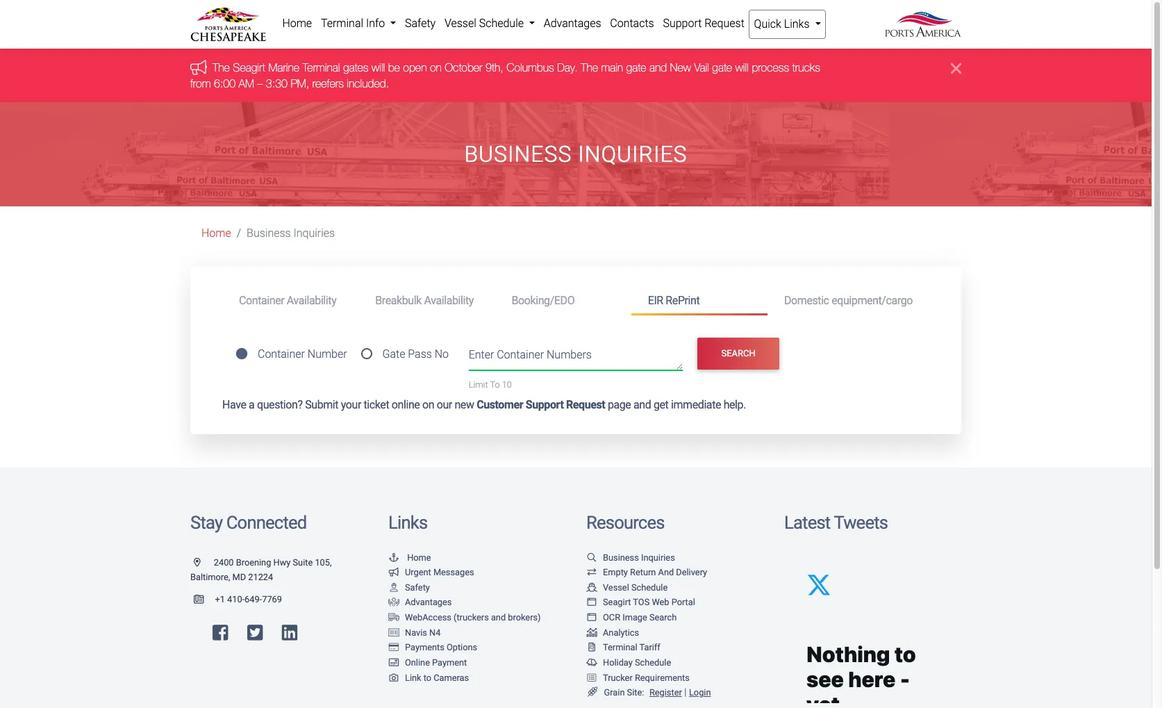 Task type: vqa. For each thing, say whether or not it's contained in the screenshot.
the leftmost Advantages
yes



Task type: describe. For each thing, give the bounding box(es) containing it.
resources
[[587, 512, 665, 533]]

terminal tariff link
[[587, 642, 661, 653]]

2 safety from the top
[[405, 582, 430, 593]]

0 horizontal spatial advantages link
[[389, 597, 452, 608]]

search image
[[587, 554, 598, 563]]

navis n4
[[405, 627, 441, 638]]

truck container image
[[389, 614, 400, 623]]

eir reprint link
[[632, 288, 768, 316]]

vail
[[695, 61, 710, 74]]

business inquiries link
[[587, 552, 675, 563]]

gate
[[383, 348, 406, 361]]

webaccess (truckers and brokers)
[[405, 612, 541, 623]]

enter container numbers
[[469, 348, 592, 361]]

columbus
[[507, 61, 554, 74]]

page
[[608, 398, 631, 411]]

search inside button
[[722, 348, 756, 359]]

trucks
[[793, 61, 821, 74]]

availability for breakbulk availability
[[424, 294, 474, 307]]

have a question? submit your ticket online on our new customer support request page and get immediate help.
[[222, 398, 746, 411]]

brokers)
[[508, 612, 541, 623]]

home link for urgent messages 'link'
[[389, 552, 431, 563]]

2400 broening hwy suite 105, baltimore, md 21224
[[190, 557, 332, 583]]

from
[[190, 77, 211, 90]]

0 vertical spatial schedule
[[479, 17, 524, 30]]

holiday
[[603, 657, 633, 668]]

booking/edo link
[[495, 288, 632, 313]]

latest tweets
[[785, 512, 888, 533]]

submit
[[305, 398, 339, 411]]

terminal info link
[[317, 10, 401, 38]]

ship image
[[587, 584, 598, 593]]

to
[[424, 672, 432, 683]]

ticket
[[364, 398, 389, 411]]

link
[[405, 672, 422, 683]]

hand receiving image
[[389, 599, 400, 608]]

domestic equipment/cargo link
[[768, 288, 930, 313]]

n4
[[430, 627, 441, 638]]

exchange image
[[587, 569, 598, 578]]

+1 410-649-7769 link
[[190, 594, 282, 605]]

2 gate from the left
[[713, 61, 733, 74]]

0 horizontal spatial search
[[650, 612, 677, 623]]

container up 10
[[497, 348, 544, 361]]

–
[[257, 77, 263, 90]]

phone office image
[[194, 596, 215, 604]]

online payment link
[[389, 657, 467, 668]]

grain site: register | login
[[604, 687, 711, 699]]

payments options link
[[389, 642, 478, 653]]

quick links link
[[749, 10, 826, 39]]

wheat image
[[587, 688, 599, 698]]

eir reprint
[[648, 294, 700, 307]]

trucker requirements link
[[587, 672, 690, 683]]

cameras
[[434, 672, 469, 683]]

tweets
[[834, 512, 888, 533]]

2400
[[214, 557, 234, 568]]

navis n4 link
[[389, 627, 441, 638]]

online
[[392, 398, 420, 411]]

2 vertical spatial and
[[491, 612, 506, 623]]

online payment
[[405, 657, 467, 668]]

new
[[670, 61, 692, 74]]

a
[[249, 398, 255, 411]]

main
[[602, 61, 624, 74]]

payment
[[432, 657, 467, 668]]

empty return and delivery link
[[587, 567, 708, 578]]

21224
[[248, 572, 273, 583]]

10
[[502, 379, 512, 390]]

urgent messages link
[[389, 567, 474, 578]]

domestic
[[785, 294, 830, 307]]

the seagirt marine terminal gates will be open on october 9th, columbus day. the main gate and new vail gate will process trucks from 6:00 am – 3:30 pm, reefers included. link
[[190, 61, 821, 90]]

1 horizontal spatial advantages link
[[540, 10, 606, 38]]

urgent
[[405, 567, 431, 578]]

seagirt inside the seagirt marine terminal gates will be open on october 9th, columbus day. the main gate and new vail gate will process trucks from 6:00 am – 3:30 pm, reefers included.
[[233, 61, 266, 74]]

login link
[[689, 688, 711, 698]]

our
[[437, 398, 452, 411]]

+1 410-649-7769
[[215, 594, 282, 605]]

1 vertical spatial support
[[526, 398, 564, 411]]

user hard hat image
[[389, 584, 400, 593]]

portal
[[672, 597, 696, 608]]

options
[[447, 642, 478, 653]]

credit card image
[[389, 644, 400, 653]]

1 gate from the left
[[627, 61, 647, 74]]

urgent messages
[[405, 567, 474, 578]]

reefers
[[313, 77, 344, 90]]

0 horizontal spatial home link
[[202, 227, 231, 240]]

facebook square image
[[213, 624, 228, 642]]

have
[[222, 398, 246, 411]]

0 vertical spatial vessel schedule link
[[440, 10, 540, 38]]

tariff
[[640, 642, 661, 653]]

on inside the seagirt marine terminal gates will be open on october 9th, columbus day. the main gate and new vail gate will process trucks from 6:00 am – 3:30 pm, reefers included.
[[430, 61, 442, 74]]

stay connected
[[190, 512, 307, 533]]

online
[[405, 657, 430, 668]]

0 horizontal spatial links
[[389, 512, 428, 533]]

container for container availability
[[239, 294, 284, 307]]

info
[[366, 17, 385, 30]]

support request link
[[659, 10, 749, 38]]

2 will from the left
[[736, 61, 749, 74]]

1 horizontal spatial business
[[465, 141, 572, 167]]

safety inside "link"
[[405, 17, 436, 30]]

0 horizontal spatial vessel schedule
[[445, 17, 527, 30]]

login
[[689, 688, 711, 698]]

trucker
[[603, 672, 633, 683]]

md
[[233, 572, 246, 583]]

1 will from the left
[[372, 61, 385, 74]]

empty
[[603, 567, 628, 578]]

search button
[[698, 338, 780, 370]]

get
[[654, 398, 669, 411]]

linkedin image
[[282, 624, 298, 642]]

1 vertical spatial business
[[247, 227, 291, 240]]

0 vertical spatial inquiries
[[578, 141, 688, 167]]

0 vertical spatial request
[[705, 17, 745, 30]]



Task type: locate. For each thing, give the bounding box(es) containing it.
return
[[630, 567, 656, 578]]

and
[[659, 567, 674, 578]]

1 horizontal spatial search
[[722, 348, 756, 359]]

1 vertical spatial terminal
[[303, 61, 340, 74]]

1 safety from the top
[[405, 17, 436, 30]]

0 vertical spatial terminal
[[321, 17, 364, 30]]

2 vertical spatial schedule
[[635, 657, 672, 668]]

safety up open
[[405, 17, 436, 30]]

0 horizontal spatial support
[[526, 398, 564, 411]]

analytics image
[[587, 629, 598, 638]]

1 horizontal spatial home
[[282, 17, 312, 30]]

container
[[239, 294, 284, 307], [258, 348, 305, 361], [497, 348, 544, 361]]

2 vertical spatial terminal
[[603, 642, 638, 653]]

9th,
[[486, 61, 504, 74]]

enter
[[469, 348, 494, 361]]

safety link for urgent messages 'link'
[[389, 582, 430, 593]]

0 horizontal spatial vessel schedule link
[[440, 10, 540, 38]]

support
[[663, 17, 702, 30], [526, 398, 564, 411]]

1 vertical spatial vessel schedule link
[[587, 582, 668, 593]]

terminal
[[321, 17, 364, 30], [303, 61, 340, 74], [603, 642, 638, 653]]

649-
[[245, 594, 262, 605]]

schedule for vessel schedule link to the right
[[632, 582, 668, 593]]

equipment/cargo
[[832, 294, 913, 307]]

0 vertical spatial safety link
[[401, 10, 440, 38]]

messages
[[434, 567, 474, 578]]

1 vertical spatial home
[[202, 227, 231, 240]]

0 horizontal spatial home
[[202, 227, 231, 240]]

the right 'day.'
[[581, 61, 598, 74]]

2 vertical spatial home
[[407, 552, 431, 563]]

support right the customer
[[526, 398, 564, 411]]

the up 6:00
[[213, 61, 230, 74]]

eir
[[648, 294, 664, 307]]

3:30
[[266, 77, 288, 90]]

vessel
[[445, 17, 477, 30], [603, 582, 630, 593]]

bullhorn image up from
[[190, 60, 213, 75]]

will left "process"
[[736, 61, 749, 74]]

help.
[[724, 398, 746, 411]]

1 vertical spatial request
[[566, 398, 606, 411]]

link to cameras
[[405, 672, 469, 683]]

2 the from the left
[[581, 61, 598, 74]]

1 vertical spatial home link
[[202, 227, 231, 240]]

breakbulk
[[375, 294, 422, 307]]

2 vertical spatial business inquiries
[[603, 552, 675, 563]]

seagirt up "ocr"
[[603, 597, 631, 608]]

contacts link
[[606, 10, 659, 38]]

support inside support request link
[[663, 17, 702, 30]]

1 vertical spatial search
[[650, 612, 677, 623]]

on right open
[[430, 61, 442, 74]]

question?
[[257, 398, 303, 411]]

seagirt up am at the left top of the page
[[233, 61, 266, 74]]

1 horizontal spatial gate
[[713, 61, 733, 74]]

2 horizontal spatial business
[[603, 552, 639, 563]]

0 vertical spatial advantages link
[[540, 10, 606, 38]]

vessel inside vessel schedule link
[[445, 17, 477, 30]]

bells image
[[587, 659, 598, 668]]

terminal down analytics
[[603, 642, 638, 653]]

2 vertical spatial business
[[603, 552, 639, 563]]

2 horizontal spatial home
[[407, 552, 431, 563]]

1 vertical spatial and
[[634, 398, 652, 411]]

vessel schedule link down empty
[[587, 582, 668, 593]]

0 vertical spatial home link
[[278, 10, 317, 38]]

search up help.
[[722, 348, 756, 359]]

seagirt tos web portal link
[[587, 597, 696, 608]]

vessel schedule up seagirt tos web portal link
[[603, 582, 668, 593]]

container storage image
[[389, 629, 400, 638]]

limit
[[469, 379, 488, 390]]

quick
[[755, 17, 782, 31]]

seagirt tos web portal
[[603, 597, 696, 608]]

0 vertical spatial vessel
[[445, 17, 477, 30]]

105,
[[315, 557, 332, 568]]

safety link down "urgent" at the bottom of the page
[[389, 582, 430, 593]]

terminal for terminal info
[[321, 17, 364, 30]]

map marker alt image
[[194, 559, 212, 567]]

business inquiries
[[465, 141, 688, 167], [247, 227, 335, 240], [603, 552, 675, 563]]

twitter square image
[[247, 624, 263, 642]]

1 horizontal spatial seagirt
[[603, 597, 631, 608]]

1 the from the left
[[213, 61, 230, 74]]

1 vertical spatial advantages link
[[389, 597, 452, 608]]

credit card front image
[[389, 659, 400, 668]]

request left the page
[[566, 398, 606, 411]]

(truckers
[[454, 612, 489, 623]]

2 availability from the left
[[424, 294, 474, 307]]

contacts
[[610, 17, 654, 30]]

request left quick
[[705, 17, 745, 30]]

vessel up october
[[445, 17, 477, 30]]

anchor image
[[389, 554, 400, 563]]

0 vertical spatial business inquiries
[[465, 141, 688, 167]]

list alt image
[[587, 674, 598, 683]]

browser image
[[587, 614, 598, 623]]

terminal left info
[[321, 17, 364, 30]]

customer
[[477, 398, 523, 411]]

safety link up open
[[401, 10, 440, 38]]

gate right vail
[[713, 61, 733, 74]]

1 vertical spatial safety
[[405, 582, 430, 593]]

links right quick
[[785, 17, 810, 31]]

1 horizontal spatial links
[[785, 17, 810, 31]]

holiday schedule link
[[587, 657, 672, 668]]

and left brokers)
[[491, 612, 506, 623]]

will
[[372, 61, 385, 74], [736, 61, 749, 74]]

1 horizontal spatial vessel schedule link
[[587, 582, 668, 593]]

vessel down empty
[[603, 582, 630, 593]]

advantages link
[[540, 10, 606, 38], [389, 597, 452, 608]]

schedule up seagirt tos web portal
[[632, 582, 668, 593]]

container number
[[258, 348, 347, 361]]

advantages up 'day.'
[[544, 17, 602, 30]]

pm,
[[291, 77, 309, 90]]

advantages link up 'day.'
[[540, 10, 606, 38]]

links
[[785, 17, 810, 31], [389, 512, 428, 533]]

0 vertical spatial on
[[430, 61, 442, 74]]

0 vertical spatial vessel schedule
[[445, 17, 527, 30]]

0 horizontal spatial advantages
[[405, 597, 452, 608]]

browser image
[[587, 599, 598, 608]]

web
[[652, 597, 670, 608]]

0 vertical spatial bullhorn image
[[190, 60, 213, 75]]

availability inside the breakbulk availability "link"
[[424, 294, 474, 307]]

day.
[[558, 61, 578, 74]]

terminal info
[[321, 17, 388, 30]]

2 horizontal spatial home link
[[389, 552, 431, 563]]

support request
[[663, 17, 745, 30]]

will left 'be'
[[372, 61, 385, 74]]

vessel schedule link up 9th,
[[440, 10, 540, 38]]

gate right main
[[627, 61, 647, 74]]

connected
[[226, 512, 307, 533]]

analytics
[[603, 627, 640, 638]]

safety link
[[401, 10, 440, 38], [389, 582, 430, 593]]

close image
[[952, 60, 962, 77]]

ocr image search
[[603, 612, 677, 623]]

your
[[341, 398, 361, 411]]

support up new
[[663, 17, 702, 30]]

1 horizontal spatial vessel
[[603, 582, 630, 593]]

1 vertical spatial bullhorn image
[[389, 569, 400, 578]]

advantages
[[544, 17, 602, 30], [405, 597, 452, 608]]

hwy
[[274, 557, 291, 568]]

bullhorn image inside urgent messages 'link'
[[389, 569, 400, 578]]

1 horizontal spatial home link
[[278, 10, 317, 38]]

container up container number
[[239, 294, 284, 307]]

and left get
[[634, 398, 652, 411]]

the seagirt marine terminal gates will be open on october 9th, columbus day. the main gate and new vail gate will process trucks from 6:00 am – 3:30 pm, reefers included. alert
[[0, 49, 1152, 102]]

advantages link up webaccess
[[389, 597, 452, 608]]

1 vertical spatial vessel schedule
[[603, 582, 668, 593]]

0 horizontal spatial request
[[566, 398, 606, 411]]

1 vertical spatial vessel
[[603, 582, 630, 593]]

bullhorn image up user hard hat icon
[[389, 569, 400, 578]]

baltimore,
[[190, 572, 230, 583]]

0 horizontal spatial gate
[[627, 61, 647, 74]]

1 vertical spatial on
[[423, 398, 435, 411]]

0 vertical spatial advantages
[[544, 17, 602, 30]]

1 vertical spatial inquiries
[[294, 227, 335, 240]]

availability right breakbulk
[[424, 294, 474, 307]]

1 horizontal spatial availability
[[424, 294, 474, 307]]

0 vertical spatial support
[[663, 17, 702, 30]]

quick links
[[755, 17, 813, 31]]

1 horizontal spatial request
[[705, 17, 745, 30]]

1 horizontal spatial vessel schedule
[[603, 582, 668, 593]]

inquiries
[[578, 141, 688, 167], [294, 227, 335, 240], [641, 552, 675, 563]]

to
[[490, 379, 500, 390]]

and left new
[[650, 61, 667, 74]]

1 vertical spatial business inquiries
[[247, 227, 335, 240]]

schedule up 9th,
[[479, 17, 524, 30]]

ocr
[[603, 612, 621, 623]]

seagirt
[[233, 61, 266, 74], [603, 597, 631, 608]]

grain
[[604, 688, 625, 698]]

and
[[650, 61, 667, 74], [634, 398, 652, 411], [491, 612, 506, 623]]

0 horizontal spatial availability
[[287, 294, 337, 307]]

and inside the seagirt marine terminal gates will be open on october 9th, columbus day. the main gate and new vail gate will process trucks from 6:00 am – 3:30 pm, reefers included.
[[650, 61, 667, 74]]

1 horizontal spatial will
[[736, 61, 749, 74]]

schedule
[[479, 17, 524, 30], [632, 582, 668, 593], [635, 657, 672, 668]]

0 vertical spatial safety
[[405, 17, 436, 30]]

0 vertical spatial seagirt
[[233, 61, 266, 74]]

site:
[[627, 688, 645, 698]]

pass
[[408, 348, 432, 361]]

1 horizontal spatial advantages
[[544, 17, 602, 30]]

domestic equipment/cargo
[[785, 294, 913, 307]]

0 horizontal spatial will
[[372, 61, 385, 74]]

1 horizontal spatial support
[[663, 17, 702, 30]]

requirements
[[635, 672, 690, 683]]

1 vertical spatial advantages
[[405, 597, 452, 608]]

1 horizontal spatial the
[[581, 61, 598, 74]]

camera image
[[389, 674, 400, 683]]

2 vertical spatial inquiries
[[641, 552, 675, 563]]

0 vertical spatial links
[[785, 17, 810, 31]]

0 horizontal spatial vessel
[[445, 17, 477, 30]]

schedule for holiday schedule link
[[635, 657, 672, 668]]

vessel schedule up 9th,
[[445, 17, 527, 30]]

terminal for terminal tariff
[[603, 642, 638, 653]]

0 horizontal spatial bullhorn image
[[190, 60, 213, 75]]

0 horizontal spatial seagirt
[[233, 61, 266, 74]]

terminal up reefers
[[303, 61, 340, 74]]

home
[[282, 17, 312, 30], [202, 227, 231, 240], [407, 552, 431, 563]]

2 vertical spatial home link
[[389, 552, 431, 563]]

2400 broening hwy suite 105, baltimore, md 21224 link
[[190, 557, 332, 583]]

0 vertical spatial home
[[282, 17, 312, 30]]

bullhorn image inside "the seagirt marine terminal gates will be open on october 9th, columbus day. the main gate and new vail gate will process trucks from 6:00 am – 3:30 pm, reefers included." alert
[[190, 60, 213, 75]]

latest
[[785, 512, 831, 533]]

safety down "urgent" at the bottom of the page
[[405, 582, 430, 593]]

terminal tariff
[[603, 642, 661, 653]]

availability for container availability
[[287, 294, 337, 307]]

1 vertical spatial safety link
[[389, 582, 430, 593]]

no
[[435, 348, 449, 361]]

1 availability from the left
[[287, 294, 337, 307]]

0 vertical spatial and
[[650, 61, 667, 74]]

1 horizontal spatial bullhorn image
[[389, 569, 400, 578]]

home link for terminal info link
[[278, 10, 317, 38]]

1 vertical spatial schedule
[[632, 582, 668, 593]]

0 vertical spatial business
[[465, 141, 572, 167]]

search down web
[[650, 612, 677, 623]]

file invoice image
[[587, 644, 598, 653]]

schedule down "tariff" on the right of page
[[635, 657, 672, 668]]

links up anchor image
[[389, 512, 428, 533]]

0 vertical spatial search
[[722, 348, 756, 359]]

october
[[445, 61, 483, 74]]

container for container number
[[258, 348, 305, 361]]

bullhorn image
[[190, 60, 213, 75], [389, 569, 400, 578]]

availability up container number
[[287, 294, 337, 307]]

1 vertical spatial links
[[389, 512, 428, 533]]

terminal inside the seagirt marine terminal gates will be open on october 9th, columbus day. the main gate and new vail gate will process trucks from 6:00 am – 3:30 pm, reefers included.
[[303, 61, 340, 74]]

safety link for terminal info link
[[401, 10, 440, 38]]

home for home link for terminal info link
[[282, 17, 312, 30]]

7769
[[262, 594, 282, 605]]

gate pass no
[[383, 348, 449, 361]]

0 horizontal spatial business
[[247, 227, 291, 240]]

advantages up webaccess
[[405, 597, 452, 608]]

home for the leftmost home link
[[202, 227, 231, 240]]

on left our
[[423, 398, 435, 411]]

holiday schedule
[[603, 657, 672, 668]]

marine
[[269, 61, 300, 74]]

0 horizontal spatial the
[[213, 61, 230, 74]]

immediate
[[671, 398, 722, 411]]

|
[[685, 687, 687, 699]]

availability inside container availability link
[[287, 294, 337, 307]]

1 vertical spatial seagirt
[[603, 597, 631, 608]]

container left number
[[258, 348, 305, 361]]

Enter Container Numbers text field
[[469, 347, 683, 370]]



